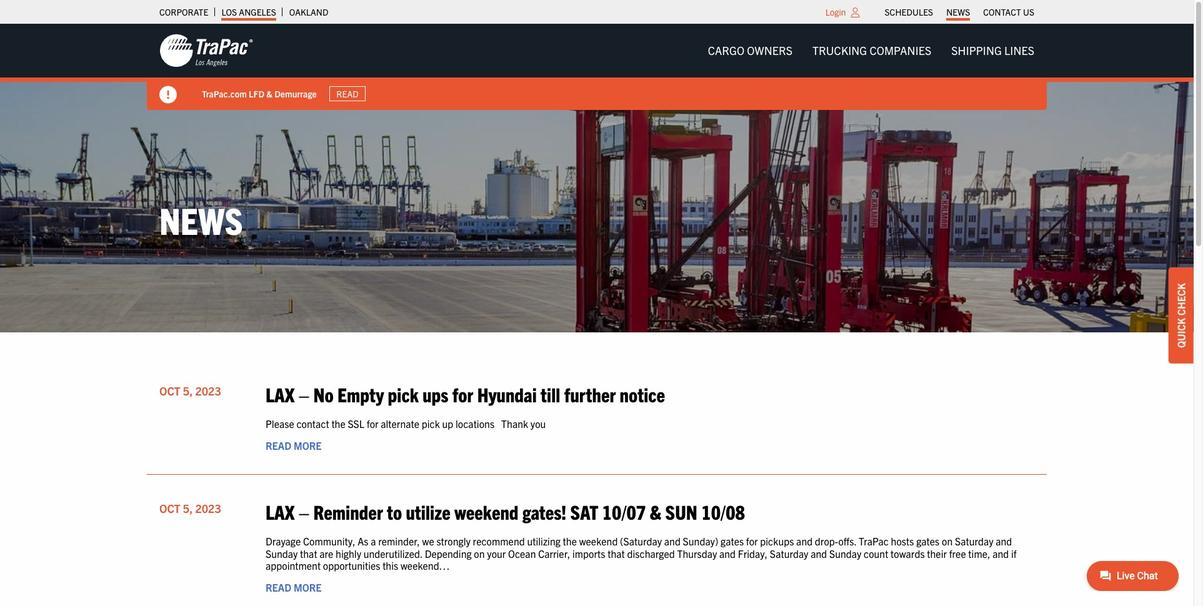 Task type: vqa. For each thing, say whether or not it's contained in the screenshot.
136-
no



Task type: describe. For each thing, give the bounding box(es) containing it.
shipping lines
[[952, 43, 1035, 58]]

highly
[[336, 547, 361, 560]]

opportunities
[[323, 559, 380, 572]]

reminder
[[313, 500, 383, 524]]

2 that from the left
[[608, 547, 625, 560]]

1 that from the left
[[300, 547, 317, 560]]

2023 for lax – no empty pick ups for hyundai till further notice
[[195, 384, 221, 398]]

menu bar containing schedules
[[878, 3, 1041, 21]]

till
[[541, 382, 560, 406]]

friday,
[[738, 547, 768, 560]]

we
[[422, 535, 434, 548]]

to
[[387, 500, 402, 524]]

light image
[[851, 8, 860, 18]]

underutilized.
[[364, 547, 423, 560]]

and left offs.
[[811, 547, 827, 560]]

lax for lax – reminder to utilize weekend gates!   sat 10/07 & sun 10/08
[[266, 500, 295, 524]]

2 sunday from the left
[[830, 547, 862, 560]]

your
[[487, 547, 506, 560]]

0 vertical spatial news
[[947, 6, 970, 18]]

imports
[[573, 547, 605, 560]]

1 horizontal spatial for
[[452, 382, 473, 406]]

news link
[[947, 3, 970, 21]]

quick check
[[1175, 283, 1188, 348]]

read more link for no
[[266, 439, 322, 452]]

read for no
[[266, 439, 291, 452]]

oct for lax – no empty pick ups for hyundai till further notice
[[159, 384, 180, 398]]

free
[[949, 547, 966, 560]]

strongly
[[437, 535, 471, 548]]

more for reminder
[[294, 581, 322, 594]]

locations
[[456, 417, 495, 430]]

appointment
[[266, 559, 321, 572]]

as
[[358, 535, 369, 548]]

1 horizontal spatial on
[[942, 535, 953, 548]]

pickups
[[760, 535, 794, 548]]

read more link for reminder
[[266, 581, 322, 594]]

los
[[222, 6, 237, 18]]

oct 5, 2023 for lax – reminder to utilize weekend gates!   sat 10/07 & sun 10/08
[[159, 501, 221, 516]]

contact us
[[983, 6, 1035, 18]]

quick
[[1175, 318, 1188, 348]]

ocean
[[508, 547, 536, 560]]

solid image
[[159, 86, 177, 104]]

oakland
[[289, 6, 328, 18]]

community,
[[303, 535, 355, 548]]

cargo owners
[[708, 43, 793, 58]]

10/08
[[702, 500, 745, 524]]

lines
[[1005, 43, 1035, 58]]

– for reminder
[[299, 500, 310, 524]]

2023 for lax – reminder to utilize weekend gates!   sat 10/07 & sun 10/08
[[195, 501, 221, 516]]

count
[[864, 547, 889, 560]]

read for reminder
[[266, 581, 291, 594]]

lax – no empty pick ups for hyundai till further notice article
[[147, 370, 1047, 475]]

menu bar containing cargo owners
[[698, 38, 1045, 63]]

banner containing cargo owners
[[0, 24, 1203, 110]]

oakland link
[[289, 3, 328, 21]]

owners
[[747, 43, 793, 58]]

1 vertical spatial news
[[159, 197, 243, 242]]

offs.
[[839, 535, 857, 548]]

lax – reminder to utilize weekend gates!   sat 10/07 & sun 10/08
[[266, 500, 745, 524]]

hosts
[[891, 535, 914, 548]]

read link
[[329, 86, 366, 101]]

1 horizontal spatial pick
[[422, 417, 440, 430]]

schedules
[[885, 6, 933, 18]]

oct 5, 2023 for lax – no empty pick ups for hyundai till further notice
[[159, 384, 221, 398]]

los angeles
[[222, 6, 276, 18]]

sun
[[665, 500, 698, 524]]

0 vertical spatial read
[[337, 88, 359, 99]]

demurrage
[[275, 88, 317, 99]]

for inside drayage community, as a reminder, we strongly recommend utilizing the weekend (saturday and sunday) gates for pickups and drop-offs. trapac hosts gates on saturday and sunday that are highly underutilized. depending on your ocean carrier, imports that discharged thursday and friday, saturday and sunday count towards their free time, and if appointment opportunities this weekend…
[[746, 535, 758, 548]]

lax – no empty pick ups for hyundai till further notice
[[266, 382, 665, 406]]

thank
[[501, 417, 528, 430]]

gates!
[[523, 500, 567, 524]]

5, for lax – reminder to utilize weekend gates!   sat 10/07 & sun 10/08
[[183, 501, 193, 516]]

and left sunday)
[[664, 535, 681, 548]]

if
[[1011, 547, 1017, 560]]

us
[[1023, 6, 1035, 18]]

read more for no
[[266, 439, 322, 452]]

hyundai
[[477, 382, 537, 406]]

their
[[927, 547, 947, 560]]

companies
[[870, 43, 932, 58]]

a
[[371, 535, 376, 548]]

10/07
[[602, 500, 646, 524]]

cargo owners link
[[698, 38, 803, 63]]

ssl
[[348, 417, 365, 430]]

cargo
[[708, 43, 745, 58]]

1 horizontal spatial saturday
[[955, 535, 994, 548]]

weekend…
[[401, 559, 450, 572]]

shipping lines link
[[942, 38, 1045, 63]]

los angeles image
[[159, 33, 253, 68]]

1 vertical spatial for
[[367, 417, 379, 430]]

drop-
[[815, 535, 839, 548]]

quick check link
[[1169, 268, 1194, 364]]

the inside drayage community, as a reminder, we strongly recommend utilizing the weekend (saturday and sunday) gates for pickups and drop-offs. trapac hosts gates on saturday and sunday that are highly underutilized. depending on your ocean carrier, imports that discharged thursday and friday, saturday and sunday count towards their free time, and if appointment opportunities this weekend…
[[563, 535, 577, 548]]



Task type: locate. For each thing, give the bounding box(es) containing it.
sunday left count
[[830, 547, 862, 560]]

contact
[[983, 6, 1021, 18]]

5, for lax – no empty pick ups for hyundai till further notice
[[183, 384, 193, 398]]

time,
[[969, 547, 991, 560]]

1 horizontal spatial sunday
[[830, 547, 862, 560]]

1 vertical spatial read
[[266, 439, 291, 452]]

for
[[452, 382, 473, 406], [367, 417, 379, 430], [746, 535, 758, 548]]

0 horizontal spatial pick
[[388, 382, 419, 406]]

0 vertical spatial for
[[452, 382, 473, 406]]

gates right hosts at the bottom right of the page
[[917, 535, 940, 548]]

reminder,
[[378, 535, 420, 548]]

trucking companies
[[813, 43, 932, 58]]

oct 5, 2023 inside lax – reminder to utilize weekend gates!   sat 10/07 & sun 10/08 article
[[159, 501, 221, 516]]

menu bar
[[878, 3, 1041, 21], [698, 38, 1045, 63]]

lax – reminder to utilize weekend gates!   sat 10/07 & sun 10/08 article
[[147, 488, 1047, 606]]

lfd
[[249, 88, 265, 99]]

on left time,
[[942, 535, 953, 548]]

utilize
[[406, 500, 451, 524]]

5, inside lax – reminder to utilize weekend gates!   sat 10/07 & sun 10/08 article
[[183, 501, 193, 516]]

recommend
[[473, 535, 525, 548]]

read down appointment
[[266, 581, 291, 594]]

more inside lax – reminder to utilize weekend gates!   sat 10/07 & sun 10/08 article
[[294, 581, 322, 594]]

weekend
[[455, 500, 519, 524], [579, 535, 618, 548]]

0 vertical spatial pick
[[388, 382, 419, 406]]

ups
[[423, 382, 449, 406]]

empty
[[338, 382, 384, 406]]

2 2023 from the top
[[195, 501, 221, 516]]

oct for lax – reminder to utilize weekend gates!   sat 10/07 & sun 10/08
[[159, 501, 180, 516]]

2023 inside lax – no empty pick ups for hyundai till further notice 'article'
[[195, 384, 221, 398]]

corporate link
[[159, 3, 208, 21]]

5, inside lax – no empty pick ups for hyundai till further notice 'article'
[[183, 384, 193, 398]]

read more down the please
[[266, 439, 322, 452]]

drayage
[[266, 535, 301, 548]]

more
[[294, 439, 322, 452], [294, 581, 322, 594]]

1 oct from the top
[[159, 384, 180, 398]]

read more inside lax – reminder to utilize weekend gates!   sat 10/07 & sun 10/08 article
[[266, 581, 322, 594]]

0 vertical spatial oct
[[159, 384, 180, 398]]

angeles
[[239, 6, 276, 18]]

1 vertical spatial oct
[[159, 501, 180, 516]]

1 oct 5, 2023 from the top
[[159, 384, 221, 398]]

weekend inside drayage community, as a reminder, we strongly recommend utilizing the weekend (saturday and sunday) gates for pickups and drop-offs. trapac hosts gates on saturday and sunday that are highly underutilized. depending on your ocean carrier, imports that discharged thursday and friday, saturday and sunday count towards their free time, and if appointment opportunities this weekend…
[[579, 535, 618, 548]]

1 vertical spatial weekend
[[579, 535, 618, 548]]

and right time,
[[996, 535, 1012, 548]]

for right ups
[[452, 382, 473, 406]]

& left sun at the bottom right
[[650, 500, 662, 524]]

1 sunday from the left
[[266, 547, 298, 560]]

0 horizontal spatial saturday
[[770, 547, 809, 560]]

contact
[[297, 417, 329, 430]]

lax up the please
[[266, 382, 295, 406]]

schedules link
[[885, 3, 933, 21]]

trapac.com
[[202, 88, 247, 99]]

oct 5, 2023 inside lax – no empty pick ups for hyundai till further notice 'article'
[[159, 384, 221, 398]]

contact us link
[[983, 3, 1035, 21]]

2 read more from the top
[[266, 581, 322, 594]]

read more link down the please
[[266, 439, 322, 452]]

1 gates from the left
[[721, 535, 744, 548]]

utilizing
[[527, 535, 561, 548]]

on left the your
[[474, 547, 485, 560]]

read inside lax – reminder to utilize weekend gates!   sat 10/07 & sun 10/08 article
[[266, 581, 291, 594]]

1 read more from the top
[[266, 439, 322, 452]]

shipping
[[952, 43, 1002, 58]]

0 vertical spatial –
[[299, 382, 310, 406]]

1 horizontal spatial gates
[[917, 535, 940, 548]]

1 horizontal spatial news
[[947, 6, 970, 18]]

0 horizontal spatial for
[[367, 417, 379, 430]]

more for no
[[294, 439, 322, 452]]

please
[[266, 417, 294, 430]]

0 horizontal spatial the
[[332, 417, 346, 430]]

more down contact
[[294, 439, 322, 452]]

that right imports
[[608, 547, 625, 560]]

los angeles link
[[222, 3, 276, 21]]

news
[[947, 6, 970, 18], [159, 197, 243, 242]]

read more link inside lax – reminder to utilize weekend gates!   sat 10/07 & sun 10/08 article
[[266, 581, 322, 594]]

1 horizontal spatial &
[[650, 500, 662, 524]]

0 horizontal spatial sunday
[[266, 547, 298, 560]]

the right the utilizing
[[563, 535, 577, 548]]

weekend down sat
[[579, 535, 618, 548]]

2 horizontal spatial for
[[746, 535, 758, 548]]

pick left up
[[422, 417, 440, 430]]

further
[[564, 382, 616, 406]]

gates down 10/08
[[721, 535, 744, 548]]

1 lax from the top
[[266, 382, 295, 406]]

towards
[[891, 547, 925, 560]]

saturday right their
[[955, 535, 994, 548]]

0 horizontal spatial on
[[474, 547, 485, 560]]

login
[[826, 6, 846, 18]]

and left if
[[993, 547, 1009, 560]]

read inside lax – no empty pick ups for hyundai till further notice 'article'
[[266, 439, 291, 452]]

1 – from the top
[[299, 382, 310, 406]]

sunday)
[[683, 535, 718, 548]]

1 vertical spatial 2023
[[195, 501, 221, 516]]

for right ssl
[[367, 417, 379, 430]]

0 vertical spatial read more
[[266, 439, 322, 452]]

0 horizontal spatial gates
[[721, 535, 744, 548]]

1 vertical spatial oct 5, 2023
[[159, 501, 221, 516]]

check
[[1175, 283, 1188, 316]]

drayage community, as a reminder, we strongly recommend utilizing the weekend (saturday and sunday) gates for pickups and drop-offs. trapac hosts gates on saturday and sunday that are highly underutilized. depending on your ocean carrier, imports that discharged thursday and friday, saturday and sunday count towards their free time, and if appointment opportunities this weekend…
[[266, 535, 1017, 572]]

pick up please contact the ssl for alternate pick up locations   thank you
[[388, 382, 419, 406]]

gates
[[721, 535, 744, 548], [917, 535, 940, 548]]

read more link down appointment
[[266, 581, 322, 594]]

are
[[320, 547, 333, 560]]

notice
[[620, 382, 665, 406]]

lax
[[266, 382, 295, 406], [266, 500, 295, 524]]

sunday left are
[[266, 547, 298, 560]]

please contact the ssl for alternate pick up locations   thank you
[[266, 417, 546, 430]]

1 more from the top
[[294, 439, 322, 452]]

1 5, from the top
[[183, 384, 193, 398]]

the left ssl
[[332, 417, 346, 430]]

that
[[300, 547, 317, 560], [608, 547, 625, 560]]

2 5, from the top
[[183, 501, 193, 516]]

lax for lax – no empty pick ups for hyundai till further notice
[[266, 382, 295, 406]]

0 horizontal spatial that
[[300, 547, 317, 560]]

2023 inside lax – reminder to utilize weekend gates!   sat 10/07 & sun 10/08 article
[[195, 501, 221, 516]]

1 vertical spatial the
[[563, 535, 577, 548]]

1 read more link from the top
[[266, 439, 322, 452]]

weekend up recommend
[[455, 500, 519, 524]]

0 vertical spatial the
[[332, 417, 346, 430]]

read down the please
[[266, 439, 291, 452]]

1 2023 from the top
[[195, 384, 221, 398]]

2 vertical spatial for
[[746, 535, 758, 548]]

up
[[442, 417, 453, 430]]

sunday
[[266, 547, 298, 560], [830, 547, 862, 560]]

(saturday
[[620, 535, 662, 548]]

and left the friday,
[[720, 547, 736, 560]]

more inside lax – no empty pick ups for hyundai till further notice 'article'
[[294, 439, 322, 452]]

1 horizontal spatial weekend
[[579, 535, 618, 548]]

that left are
[[300, 547, 317, 560]]

– inside lax – reminder to utilize weekend gates!   sat 10/07 & sun 10/08 article
[[299, 500, 310, 524]]

oct
[[159, 384, 180, 398], [159, 501, 180, 516]]

0 vertical spatial menu bar
[[878, 3, 1041, 21]]

1 vertical spatial read more
[[266, 581, 322, 594]]

menu bar up shipping
[[878, 3, 1041, 21]]

2 – from the top
[[299, 500, 310, 524]]

1 vertical spatial &
[[650, 500, 662, 524]]

lax inside article
[[266, 500, 295, 524]]

read more inside lax – no empty pick ups for hyundai till further notice 'article'
[[266, 439, 322, 452]]

–
[[299, 382, 310, 406], [299, 500, 310, 524]]

0 vertical spatial 5,
[[183, 384, 193, 398]]

you
[[531, 417, 546, 430]]

– inside lax – no empty pick ups for hyundai till further notice 'article'
[[299, 382, 310, 406]]

0 vertical spatial &
[[267, 88, 273, 99]]

1 vertical spatial menu bar
[[698, 38, 1045, 63]]

2 vertical spatial read
[[266, 581, 291, 594]]

0 vertical spatial more
[[294, 439, 322, 452]]

lax up drayage
[[266, 500, 295, 524]]

read right demurrage
[[337, 88, 359, 99]]

discharged
[[627, 547, 675, 560]]

thursday
[[677, 547, 717, 560]]

0 vertical spatial read more link
[[266, 439, 322, 452]]

and
[[664, 535, 681, 548], [796, 535, 813, 548], [996, 535, 1012, 548], [720, 547, 736, 560], [811, 547, 827, 560], [993, 547, 1009, 560]]

trucking companies link
[[803, 38, 942, 63]]

trapac
[[859, 535, 889, 548]]

2 oct from the top
[[159, 501, 180, 516]]

oct 5, 2023
[[159, 384, 221, 398], [159, 501, 221, 516]]

& right lfd
[[267, 88, 273, 99]]

sat
[[570, 500, 598, 524]]

5,
[[183, 384, 193, 398], [183, 501, 193, 516]]

1 vertical spatial lax
[[266, 500, 295, 524]]

this
[[383, 559, 398, 572]]

more down appointment
[[294, 581, 322, 594]]

login link
[[826, 6, 846, 18]]

alternate
[[381, 417, 419, 430]]

2 oct 5, 2023 from the top
[[159, 501, 221, 516]]

oct inside lax – reminder to utilize weekend gates!   sat 10/07 & sun 10/08 article
[[159, 501, 180, 516]]

1 vertical spatial pick
[[422, 417, 440, 430]]

no
[[313, 382, 334, 406]]

depending
[[425, 547, 472, 560]]

lax inside 'article'
[[266, 382, 295, 406]]

0 vertical spatial 2023
[[195, 384, 221, 398]]

1 vertical spatial 5,
[[183, 501, 193, 516]]

– left no at bottom left
[[299, 382, 310, 406]]

pick
[[388, 382, 419, 406], [422, 417, 440, 430]]

and left drop- at the bottom right of the page
[[796, 535, 813, 548]]

carrier,
[[538, 547, 570, 560]]

1 horizontal spatial the
[[563, 535, 577, 548]]

read more for reminder
[[266, 581, 322, 594]]

read more down appointment
[[266, 581, 322, 594]]

read more
[[266, 439, 322, 452], [266, 581, 322, 594]]

& inside lax – reminder to utilize weekend gates!   sat 10/07 & sun 10/08 article
[[650, 500, 662, 524]]

read more link inside lax – no empty pick ups for hyundai till further notice 'article'
[[266, 439, 322, 452]]

saturday
[[955, 535, 994, 548], [770, 547, 809, 560]]

1 horizontal spatial that
[[608, 547, 625, 560]]

trapac.com lfd & demurrage
[[202, 88, 317, 99]]

1 vertical spatial more
[[294, 581, 322, 594]]

0 horizontal spatial &
[[267, 88, 273, 99]]

saturday right the friday,
[[770, 547, 809, 560]]

0 horizontal spatial weekend
[[455, 500, 519, 524]]

for left pickups
[[746, 535, 758, 548]]

0 vertical spatial lax
[[266, 382, 295, 406]]

corporate
[[159, 6, 208, 18]]

menu bar down the light image at the right of the page
[[698, 38, 1045, 63]]

– for no
[[299, 382, 310, 406]]

oct inside lax – no empty pick ups for hyundai till further notice 'article'
[[159, 384, 180, 398]]

1 vertical spatial –
[[299, 500, 310, 524]]

read
[[337, 88, 359, 99], [266, 439, 291, 452], [266, 581, 291, 594]]

on
[[942, 535, 953, 548], [474, 547, 485, 560]]

0 vertical spatial weekend
[[455, 500, 519, 524]]

0 horizontal spatial news
[[159, 197, 243, 242]]

2 read more link from the top
[[266, 581, 322, 594]]

2 more from the top
[[294, 581, 322, 594]]

2 gates from the left
[[917, 535, 940, 548]]

1 vertical spatial read more link
[[266, 581, 322, 594]]

the inside 'article'
[[332, 417, 346, 430]]

0 vertical spatial oct 5, 2023
[[159, 384, 221, 398]]

2 lax from the top
[[266, 500, 295, 524]]

trucking
[[813, 43, 867, 58]]

banner
[[0, 24, 1203, 110]]

– up drayage
[[299, 500, 310, 524]]



